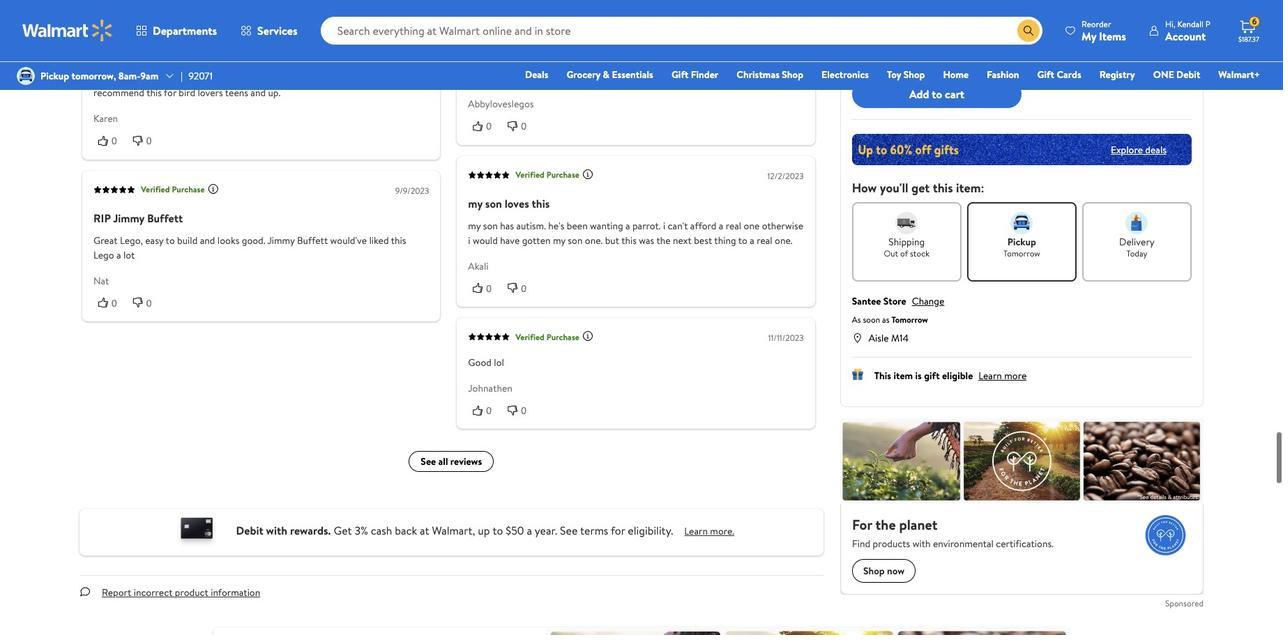 Task type: vqa. For each thing, say whether or not it's contained in the screenshot.
Store
yes



Task type: locate. For each thing, give the bounding box(es) containing it.
real up the thing
[[726, 219, 742, 233]]

1 horizontal spatial buffett
[[297, 234, 328, 248]]

of inside shipping out of stock
[[901, 248, 908, 260]]

pickup inside the pickup tomorrow
[[1008, 235, 1037, 249]]

1 horizontal spatial one.
[[775, 234, 793, 248]]

lovers
[[198, 86, 223, 100]]

reorder my items
[[1082, 18, 1127, 44]]

gift
[[144, 42, 159, 56], [924, 369, 940, 383]]

0 horizontal spatial verified purchase information image
[[208, 184, 219, 195]]

of
[[567, 57, 576, 71], [901, 248, 908, 260]]

items
[[1099, 28, 1127, 44]]

1 vertical spatial learn
[[685, 525, 708, 539]]

1 vertical spatial is
[[142, 71, 148, 85]]

akali
[[468, 259, 489, 273]]

eligible
[[942, 369, 973, 383]]

walmart+
[[1219, 68, 1261, 82]]

1 vertical spatial it
[[299, 71, 305, 85]]

debit
[[1177, 68, 1201, 82], [236, 523, 264, 539]]

parent
[[488, 71, 516, 85]]

i'm inside this is a fun gift for my teenaged daughter , who loves birds.  i'm glad i waited a few years to get this. i would consider this a bit challenging for young children. the quality is good as usual, and the details make it great for displaying. i highly recommend this for bird lovers teens and up.
[[346, 42, 359, 56]]

1 gift from the left
[[672, 68, 689, 82]]

gift inside gift cards link
[[1038, 68, 1055, 82]]

the
[[616, 42, 630, 56], [622, 57, 636, 71], [735, 57, 749, 71], [228, 71, 242, 85], [657, 234, 671, 248]]

verified purchase information image
[[583, 331, 594, 342]]

verified left verified purchase information icon
[[516, 331, 545, 343]]

3
[[632, 42, 637, 56]]

verified purchase up rip jimmy buffett
[[141, 184, 205, 196]]

she down sets
[[667, 57, 682, 71]]

you save $4.00
[[855, 36, 925, 52]]

2 one. from the left
[[775, 234, 793, 248]]

my up if
[[468, 42, 481, 56]]

to inside great lego, easy to build and looks good. jimmy buffett would've liked this lego a lot
[[166, 234, 175, 248]]

it left into
[[708, 57, 714, 71]]

young
[[357, 57, 383, 71]]

1 horizontal spatial verified purchase information image
[[583, 169, 594, 180]]

as down if
[[468, 71, 479, 85]]

0 vertical spatial lego
[[93, 19, 117, 35]]

1 horizontal spatial at
[[611, 57, 620, 71]]

1 vertical spatial debit
[[236, 523, 264, 539]]

is up 'years'
[[112, 42, 118, 56]]

get up good
[[147, 57, 161, 71]]

would left have
[[473, 234, 498, 248]]

and up lovers
[[211, 71, 226, 85]]

0 horizontal spatial more
[[606, 71, 628, 85]]

of right "out"
[[901, 248, 908, 260]]

2 vertical spatial verified
[[516, 331, 545, 343]]

this right liked
[[391, 234, 406, 248]]

1 horizontal spatial learn
[[979, 369, 1002, 383]]

intent image for pickup image
[[1011, 212, 1033, 235]]

legos.
[[548, 42, 572, 56]]

lego
[[93, 19, 117, 35], [93, 248, 114, 262]]

tired
[[544, 57, 565, 71]]

it
[[708, 57, 714, 71], [299, 71, 305, 85]]

loves up has
[[505, 196, 529, 211]]

explore deals
[[1111, 143, 1167, 157]]

this for this item is gift eligible learn more
[[875, 369, 892, 383]]

loves up tired
[[524, 42, 545, 56]]

0 horizontal spatial one.
[[585, 234, 603, 248]]

verified purchase left verified purchase information icon
[[516, 331, 580, 343]]

stock
[[910, 248, 930, 260]]

i'm left 'glad'
[[346, 42, 359, 56]]

tomorrow down intent image for pickup
[[1004, 248, 1041, 260]]

one inside my daughter loves legos. she loves the 3 in 1 sets because it's not just one thing. if she decides she tired of looking at the parrot she turns it into the tree frog! as a parent i feel like i'm getting more bang for my buck as well.
[[759, 42, 775, 56]]

would inside this is a fun gift for my teenaged daughter , who loves birds.  i'm glad i waited a few years to get this. i would consider this a bit challenging for young children. the quality is good as usual, and the details make it great for displaying. i highly recommend this for bird lovers teens and up.
[[188, 57, 213, 71]]

my inside reorder my items
[[1082, 28, 1097, 44]]

year.
[[535, 523, 557, 539]]

1 vertical spatial verified
[[141, 184, 170, 196]]

verified purchase information image up the been
[[583, 169, 594, 180]]

son for has
[[483, 219, 498, 233]]

1 horizontal spatial as
[[705, 71, 714, 85]]

and inside great lego, easy to build and looks good. jimmy buffett would've liked this lego a lot
[[200, 234, 215, 248]]

glad
[[361, 42, 379, 56]]

i'm right like
[[558, 71, 570, 85]]

Walmart Site-Wide search field
[[321, 17, 1043, 45]]

0 vertical spatial verified purchase
[[516, 169, 580, 181]]

i'm inside my daughter loves legos. she loves the 3 in 1 sets because it's not just one thing. if she decides she tired of looking at the parrot she turns it into the tree frog! as a parent i feel like i'm getting more bang for my buck as well.
[[558, 71, 570, 85]]

0 vertical spatial as
[[468, 71, 479, 85]]

see left all
[[421, 455, 436, 469]]

1 vertical spatial buffett
[[297, 234, 328, 248]]

1 horizontal spatial gift
[[924, 369, 940, 383]]

to right the thing
[[739, 234, 748, 248]]

this left item on the right bottom of the page
[[875, 369, 892, 383]]

purchase left verified purchase information icon
[[547, 331, 580, 343]]

verified purchase information image for my son loves this
[[583, 169, 594, 180]]

2 horizontal spatial as
[[883, 314, 890, 326]]

like
[[541, 71, 556, 85]]

i left the feel
[[518, 71, 521, 85]]

0 horizontal spatial is
[[112, 42, 118, 56]]

m14
[[892, 332, 909, 346]]

son for loves
[[485, 196, 502, 211]]

would inside my son has autism. he's been wanting a parrot. i can't afford a real one otherwise i would have gotten my son one.  but this was the next best thing to a real one.
[[473, 234, 498, 248]]

gift right fun
[[144, 42, 159, 56]]

1 horizontal spatial get
[[912, 180, 930, 197]]

looks
[[218, 234, 240, 248]]

purchase for my son loves this
[[547, 169, 580, 181]]

0 vertical spatial verified
[[516, 169, 545, 181]]

1 horizontal spatial i'm
[[558, 71, 570, 85]]

not
[[725, 42, 739, 56]]

of inside my daughter loves legos. she loves the 3 in 1 sets because it's not just one thing. if she decides she tired of looking at the parrot she turns it into the tree frog! as a parent i feel like i'm getting more bang for my buck as well.
[[567, 57, 576, 71]]

the inside this is a fun gift for my teenaged daughter , who loves birds.  i'm glad i waited a few years to get this. i would consider this a bit challenging for young children. the quality is good as usual, and the details make it great for displaying. i highly recommend this for bird lovers teens and up.
[[228, 71, 242, 85]]

1 horizontal spatial gift
[[1038, 68, 1055, 82]]

my son loves this
[[468, 196, 550, 211]]

as inside the santee store change as soon as tomorrow
[[883, 314, 890, 326]]

good
[[468, 356, 492, 370]]

pickup left tomorrow,
[[40, 69, 69, 83]]

make
[[274, 71, 297, 85]]

a left bit
[[271, 57, 276, 71]]

0 vertical spatial buffett
[[147, 211, 183, 226]]

purchase up build
[[172, 184, 205, 196]]

1 daughter from the left
[[233, 42, 271, 56]]

2 vertical spatial and
[[200, 234, 215, 248]]

at right &
[[611, 57, 620, 71]]

0 vertical spatial would
[[188, 57, 213, 71]]

0 horizontal spatial get
[[147, 57, 161, 71]]

0 vertical spatial at
[[611, 57, 620, 71]]

0 horizontal spatial i'm
[[346, 42, 359, 56]]

aisle
[[869, 332, 889, 346]]

bang
[[630, 71, 651, 85]]

to left cart
[[932, 87, 943, 102]]

would up usual,
[[188, 57, 213, 71]]

my left buck
[[668, 71, 681, 85]]

product
[[175, 586, 208, 600]]

son down the been
[[568, 234, 583, 248]]

great
[[307, 71, 330, 85]]

gift cards link
[[1031, 67, 1088, 82]]

price when purchased online
[[852, 55, 955, 67]]

0 horizontal spatial tomorrow
[[892, 314, 928, 326]]

0 horizontal spatial real
[[726, 219, 742, 233]]

lego left the parrot
[[93, 19, 117, 35]]

rewards.
[[290, 523, 331, 539]]

92071
[[188, 69, 213, 83]]

is right item on the right bottom of the page
[[916, 369, 922, 383]]

a inside great lego, easy to build and looks good. jimmy buffett would've liked this lego a lot
[[116, 248, 121, 262]]

0 horizontal spatial shop
[[782, 68, 804, 82]]

1 vertical spatial one
[[744, 219, 760, 233]]

2 lego from the top
[[93, 248, 114, 262]]

verified purchase for rip jimmy buffett
[[141, 184, 205, 196]]

1 vertical spatial pickup
[[1008, 235, 1037, 249]]

jimmy right good.
[[268, 234, 295, 248]]

0 vertical spatial one
[[759, 42, 775, 56]]

1 horizontal spatial my
[[1082, 28, 1097, 44]]

toy
[[887, 68, 902, 82]]

learn left more.
[[685, 525, 708, 539]]

0 vertical spatial pickup
[[40, 69, 69, 83]]

0 vertical spatial gift
[[144, 42, 159, 56]]

how
[[852, 180, 877, 197]]

0 horizontal spatial learn
[[685, 525, 708, 539]]

eligibility.
[[628, 523, 673, 539]]

deals link
[[519, 67, 555, 82]]

fashion link
[[981, 67, 1026, 82]]

you
[[855, 37, 870, 51]]

tomorrow
[[1004, 248, 1041, 260], [892, 314, 928, 326]]

intent image for shipping image
[[896, 212, 918, 235]]

delivery
[[1120, 235, 1155, 249]]

for down birds.
[[342, 57, 354, 71]]

jimmy inside great lego, easy to build and looks good. jimmy buffett would've liked this lego a lot
[[268, 234, 295, 248]]

electronics
[[822, 68, 869, 82]]

walmart+ link
[[1213, 67, 1267, 82]]

1 vertical spatial tomorrow
[[892, 314, 928, 326]]

a inside my daughter loves legos. she loves the 3 in 1 sets because it's not just one thing. if she decides she tired of looking at the parrot she turns it into the tree frog! as a parent i feel like i'm getting more bang for my buck as well.
[[481, 71, 486, 85]]

real down otherwise
[[757, 234, 773, 248]]

0 horizontal spatial as
[[468, 71, 479, 85]]

0 vertical spatial more
[[606, 71, 628, 85]]

1 horizontal spatial jimmy
[[268, 234, 295, 248]]

gift inside gift finder link
[[672, 68, 689, 82]]

son left has
[[483, 219, 498, 233]]

as right soon
[[883, 314, 890, 326]]

soon
[[863, 314, 881, 326]]

daughter left ,
[[233, 42, 271, 56]]

as down this.
[[174, 71, 183, 85]]

change
[[912, 295, 945, 309]]

shop for christmas shop
[[782, 68, 804, 82]]

cart
[[945, 87, 965, 102]]

add
[[910, 87, 930, 102]]

0 vertical spatial jimmy
[[113, 211, 145, 226]]

would
[[188, 57, 213, 71], [473, 234, 498, 248]]

1 vertical spatial lego
[[93, 248, 114, 262]]

 image
[[17, 67, 35, 85]]

0 vertical spatial real
[[726, 219, 742, 233]]

Search search field
[[321, 17, 1043, 45]]

debit left with
[[236, 523, 264, 539]]

gift left eligible
[[924, 369, 940, 383]]

0 horizontal spatial daughter
[[233, 42, 271, 56]]

1 horizontal spatial debit
[[1177, 68, 1201, 82]]

grocery & essentials link
[[560, 67, 660, 82]]

1 vertical spatial of
[[901, 248, 908, 260]]

as
[[174, 71, 183, 85], [705, 71, 714, 85], [883, 314, 890, 326]]

0 horizontal spatial would
[[188, 57, 213, 71]]

it inside this is a fun gift for my teenaged daughter , who loves birds.  i'm glad i waited a few years to get this. i would consider this a bit challenging for young children. the quality is good as usual, and the details make it great for displaying. i highly recommend this for bird lovers teens and up.
[[299, 71, 305, 85]]

i up akali
[[468, 234, 471, 248]]

tree
[[751, 57, 769, 71]]

more
[[606, 71, 628, 85], [1005, 369, 1027, 383]]

1 horizontal spatial more
[[1005, 369, 1027, 383]]

verified
[[516, 169, 545, 181], [141, 184, 170, 196], [516, 331, 545, 343]]

2 horizontal spatial she
[[667, 57, 682, 71]]

see
[[421, 455, 436, 469], [560, 523, 578, 539]]

0 vertical spatial purchase
[[547, 169, 580, 181]]

0 horizontal spatial i
[[468, 234, 471, 248]]

0 horizontal spatial jimmy
[[113, 211, 145, 226]]

shop down purchased
[[904, 68, 925, 82]]

rip
[[93, 211, 111, 226]]

verified purchase information image up looks
[[208, 184, 219, 195]]

add to cart
[[910, 87, 965, 102]]

see right year. on the left of page
[[560, 523, 578, 539]]

1 vertical spatial this
[[875, 369, 892, 383]]

one debit card  debit with rewards. get 3% cash back at walmart, up to $50 a year. see terms for eligibility. learn more. element
[[685, 525, 735, 539]]

great lego, easy to build and looks good. jimmy buffett would've liked this lego a lot
[[93, 234, 406, 262]]

0 horizontal spatial my
[[468, 42, 481, 56]]

1 vertical spatial real
[[757, 234, 773, 248]]

the right was on the top
[[657, 234, 671, 248]]

2 daughter from the left
[[484, 42, 522, 56]]

1 vertical spatial see
[[560, 523, 578, 539]]

a left parent
[[481, 71, 486, 85]]

$19.99
[[954, 17, 979, 31]]

departments button
[[124, 14, 229, 47]]

1 vertical spatial get
[[912, 180, 930, 197]]

buffett inside great lego, easy to build and looks good. jimmy buffett would've liked this lego a lot
[[297, 234, 328, 248]]

this up 'details'
[[254, 57, 269, 71]]

the up teens
[[228, 71, 242, 85]]

my inside my daughter loves legos. she loves the 3 in 1 sets because it's not just one thing. if she decides she tired of looking at the parrot she turns it into the tree frog! as a parent i feel like i'm getting more bang for my buck as well.
[[468, 42, 481, 56]]

and down 'details'
[[251, 86, 266, 100]]

this inside this is a fun gift for my teenaged daughter , who loves birds.  i'm glad i waited a few years to get this. i would consider this a bit challenging for young children. the quality is good as usual, and the details make it great for displaying. i highly recommend this for bird lovers teens and up.
[[93, 42, 110, 56]]

pickup for pickup tomorrow, 8am-9am
[[40, 69, 69, 83]]

0 vertical spatial learn
[[979, 369, 1002, 383]]

0 horizontal spatial debit
[[236, 523, 264, 539]]

0 horizontal spatial pickup
[[40, 69, 69, 83]]

tomorrow up m14
[[892, 314, 928, 326]]

she up the feel
[[528, 57, 542, 71]]

one. left but
[[585, 234, 603, 248]]

shop for toy shop
[[904, 68, 925, 82]]

1 vertical spatial verified purchase information image
[[208, 184, 219, 195]]

today
[[1127, 248, 1148, 260]]

would've
[[330, 234, 367, 248]]

explore
[[1111, 143, 1143, 157]]

pickup tomorrow, 8am-9am
[[40, 69, 159, 83]]

purchase up he's
[[547, 169, 580, 181]]

my
[[1082, 28, 1097, 44], [468, 42, 481, 56]]

displaying.
[[347, 71, 390, 85]]

one left otherwise
[[744, 219, 760, 233]]

0 vertical spatial this
[[93, 42, 110, 56]]

0 vertical spatial it
[[708, 57, 714, 71]]

this up few
[[93, 42, 110, 56]]

son up has
[[485, 196, 502, 211]]

2 shop from the left
[[904, 68, 925, 82]]

is right 8am-
[[142, 71, 148, 85]]

0 vertical spatial i'm
[[346, 42, 359, 56]]

9am
[[140, 69, 159, 83]]

it right 'make'
[[299, 71, 305, 85]]

as inside my daughter loves legos. she loves the 3 in 1 sets because it's not just one thing. if she decides she tired of looking at the parrot she turns it into the tree frog! as a parent i feel like i'm getting more bang for my buck as well.
[[705, 71, 714, 85]]

buffett up easy
[[147, 211, 183, 226]]

i left can't
[[663, 219, 666, 233]]

in
[[640, 42, 647, 56]]

learn more.
[[685, 525, 735, 539]]

get right you'll at the right of page
[[912, 180, 930, 197]]

one debit card image
[[169, 515, 225, 550]]

gifting made easy image
[[852, 369, 863, 380]]

loves up challenging
[[298, 42, 319, 56]]

pickup for pickup tomorrow
[[1008, 235, 1037, 249]]

2 vertical spatial is
[[916, 369, 922, 383]]

change button
[[912, 295, 945, 309]]

gift left finder
[[672, 68, 689, 82]]

walmart image
[[22, 20, 113, 42]]

1 vertical spatial i'm
[[558, 71, 570, 85]]

challenging
[[292, 57, 340, 71]]

buffett
[[147, 211, 183, 226], [297, 234, 328, 248]]

shipping out of stock
[[884, 235, 930, 260]]

for up this.
[[161, 42, 174, 56]]

0 horizontal spatial gift
[[672, 68, 689, 82]]

1 horizontal spatial shop
[[904, 68, 925, 82]]

now $15.99
[[852, 7, 949, 34]]

1 horizontal spatial she
[[528, 57, 542, 71]]

1 vertical spatial as
[[852, 314, 861, 326]]

0 horizontal spatial she
[[477, 57, 491, 71]]

my left items
[[1082, 28, 1097, 44]]

2 gift from the left
[[1038, 68, 1055, 82]]

of right tired
[[567, 57, 576, 71]]

1 shop from the left
[[782, 68, 804, 82]]

1 horizontal spatial this
[[875, 369, 892, 383]]

as left soon
[[852, 314, 861, 326]]

up to sixty percent off deals. shop now. image
[[852, 134, 1192, 166]]

0 horizontal spatial at
[[420, 523, 429, 539]]

daughter up the decides
[[484, 42, 522, 56]]

shop down thing.
[[782, 68, 804, 82]]

1 horizontal spatial daughter
[[484, 42, 522, 56]]

verified purchase information image
[[583, 169, 594, 180], [208, 184, 219, 195]]

0 horizontal spatial it
[[299, 71, 305, 85]]

1 horizontal spatial of
[[901, 248, 908, 260]]

0 horizontal spatial see
[[421, 455, 436, 469]]

one up tree in the top of the page
[[759, 42, 775, 56]]

jimmy up lego,
[[113, 211, 145, 226]]

a left lot
[[116, 248, 121, 262]]

to inside button
[[932, 87, 943, 102]]

0 horizontal spatial of
[[567, 57, 576, 71]]

grocery & essentials
[[567, 68, 654, 82]]

0 vertical spatial is
[[112, 42, 118, 56]]

1 horizontal spatial tomorrow
[[1004, 248, 1041, 260]]

3 she from the left
[[667, 57, 682, 71]]

pickup down intent image for pickup
[[1008, 235, 1037, 249]]

toy shop link
[[881, 67, 932, 82]]

one. down otherwise
[[775, 234, 793, 248]]

for down 'parrot'
[[653, 71, 666, 85]]

2 vertical spatial purchase
[[547, 331, 580, 343]]

a right the thing
[[750, 234, 755, 248]]

this right but
[[622, 234, 637, 248]]

1 horizontal spatial as
[[852, 314, 861, 326]]



Task type: describe. For each thing, give the bounding box(es) containing it.
0 vertical spatial tomorrow
[[1004, 248, 1041, 260]]

gift finder
[[672, 68, 719, 82]]

the left 3 on the left
[[616, 42, 630, 56]]

one debit link
[[1147, 67, 1207, 82]]

gift cards
[[1038, 68, 1082, 82]]

0 vertical spatial see
[[421, 455, 436, 469]]

verified purchase information image for rip jimmy buffett
[[208, 184, 219, 195]]

we
[[468, 19, 483, 35]]

can't
[[668, 219, 688, 233]]

3%
[[355, 523, 368, 539]]

a right $50
[[527, 523, 532, 539]]

1 vertical spatial i
[[468, 234, 471, 248]]

we love legos!
[[468, 19, 537, 35]]

lego inside great lego, easy to build and looks good. jimmy buffett would've liked this lego a lot
[[93, 248, 114, 262]]

for right terms
[[611, 523, 625, 539]]

home link
[[937, 67, 975, 82]]

get inside this is a fun gift for my teenaged daughter , who loves birds.  i'm glad i waited a few years to get this. i would consider this a bit challenging for young children. the quality is good as usual, and the details make it great for displaying. i highly recommend this for bird lovers teens and up.
[[147, 57, 161, 71]]

johnathen
[[468, 382, 513, 396]]

learn more about strikethrough prices image
[[982, 18, 993, 30]]

you'll
[[880, 180, 909, 197]]

1 vertical spatial and
[[251, 86, 266, 100]]

1 vertical spatial at
[[420, 523, 429, 539]]

when
[[873, 55, 892, 67]]

1 horizontal spatial is
[[142, 71, 148, 85]]

departments
[[153, 23, 217, 38]]

lot
[[123, 248, 135, 262]]

one
[[1154, 68, 1175, 82]]

$4.00
[[897, 36, 925, 52]]

9/9/2023
[[395, 185, 429, 197]]

recommend
[[93, 86, 144, 100]]

if
[[468, 57, 475, 71]]

for left bird
[[164, 86, 177, 100]]

to inside this is a fun gift for my teenaged daughter , who loves birds.  i'm glad i waited a few years to get this. i would consider this a bit challenging for young children. the quality is good as usual, and the details make it great for displaying. i highly recommend this for bird lovers teens and up.
[[136, 57, 145, 71]]

1 she from the left
[[477, 57, 491, 71]]

good.
[[242, 234, 265, 248]]

the down "just"
[[735, 57, 749, 71]]

intent image for delivery image
[[1126, 212, 1149, 235]]

incorrect
[[134, 586, 173, 600]]

next
[[673, 234, 692, 248]]

this inside great lego, easy to build and looks good. jimmy buffett would've liked this lego a lot
[[391, 234, 406, 248]]

terms
[[580, 523, 609, 539]]

legos!
[[509, 19, 537, 35]]

daughter inside this is a fun gift for my teenaged daughter , who loves birds.  i'm glad i waited a few years to get this. i would consider this a bit challenging for young children. the quality is good as usual, and the details make it great for displaying. i highly recommend this for bird lovers teens and up.
[[233, 42, 271, 56]]

loves inside this is a fun gift for my teenaged daughter , who loves birds.  i'm glad i waited a few years to get this. i would consider this a bit challenging for young children. the quality is good as usual, and the details make it great for displaying. i highly recommend this for bird lovers teens and up.
[[298, 42, 319, 56]]

to right up
[[493, 523, 503, 539]]

gift for gift finder
[[672, 68, 689, 82]]

good
[[150, 71, 172, 85]]

lego parrot
[[93, 19, 150, 35]]

at inside my daughter loves legos. she loves the 3 in 1 sets because it's not just one thing. if she decides she tired of looking at the parrot she turns it into the tree frog! as a parent i feel like i'm getting more bang for my buck as well.
[[611, 57, 620, 71]]

this.
[[164, 57, 181, 71]]

report incorrect product information button
[[91, 576, 272, 609]]

thing.
[[777, 42, 801, 56]]

services
[[257, 23, 298, 38]]

hi,
[[1166, 18, 1176, 30]]

this down good
[[147, 86, 162, 100]]

as inside my daughter loves legos. she loves the 3 in 1 sets because it's not just one thing. if she decides she tired of looking at the parrot she turns it into the tree frog! as a parent i feel like i'm getting more bang for my buck as well.
[[468, 71, 479, 85]]

verified for buffett
[[141, 184, 170, 196]]

aisle m14
[[869, 332, 909, 346]]

shipping
[[889, 235, 925, 249]]

one debit
[[1154, 68, 1201, 82]]

kendall
[[1178, 18, 1204, 30]]

purchased
[[894, 55, 931, 67]]

my left has
[[468, 219, 481, 233]]

a left parrot.
[[626, 219, 630, 233]]

it inside my daughter loves legos. she loves the 3 in 1 sets because it's not just one thing. if she decides she tired of looking at the parrot she turns it into the tree frog! as a parent i feel like i'm getting more bang for my buck as well.
[[708, 57, 714, 71]]

registry link
[[1094, 67, 1142, 82]]

2 vertical spatial son
[[568, 234, 583, 248]]

quality
[[111, 71, 139, 85]]

one inside my son has autism. he's been wanting a parrot. i can't afford a real one otherwise i would have gotten my son one.  but this was the next best thing to a real one.
[[744, 219, 760, 233]]

up.
[[268, 86, 281, 100]]

i right this.
[[183, 57, 186, 71]]

2 she from the left
[[528, 57, 542, 71]]

easy
[[145, 234, 164, 248]]

abbyloveslegos
[[468, 97, 534, 111]]

debit with rewards. get 3% cash back at walmart, up to $50 a year. see terms for eligibility.
[[236, 523, 673, 539]]

purchase for rip jimmy buffett
[[172, 184, 205, 196]]

daughter inside my daughter loves legos. she loves the 3 in 1 sets because it's not just one thing. if she decides she tired of looking at the parrot she turns it into the tree frog! as a parent i feel like i'm getting more bang for my buck as well.
[[484, 42, 522, 56]]

0 horizontal spatial buffett
[[147, 211, 183, 226]]

been
[[567, 219, 588, 233]]

for inside my daughter loves legos. she loves the 3 in 1 sets because it's not just one thing. if she decides she tired of looking at the parrot she turns it into the tree frog! as a parent i feel like i'm getting more bang for my buck as well.
[[653, 71, 666, 85]]

my inside this is a fun gift for my teenaged daughter , who loves birds.  i'm glad i waited a few years to get this. i would consider this a bit challenging for young children. the quality is good as usual, and the details make it great for displaying. i highly recommend this for bird lovers teens and up.
[[176, 42, 189, 56]]

2 horizontal spatial is
[[916, 369, 922, 383]]

waited
[[386, 42, 414, 56]]

for right great
[[332, 71, 344, 85]]

looking
[[578, 57, 609, 71]]

parrot
[[638, 57, 665, 71]]

8am-
[[118, 69, 140, 83]]

this for this is a fun gift for my teenaged daughter , who loves birds.  i'm glad i waited a few years to get this. i would consider this a bit challenging for young children. the quality is good as usual, and the details make it great for displaying. i highly recommend this for bird lovers teens and up.
[[93, 42, 110, 56]]

,
[[273, 42, 276, 56]]

santee
[[852, 295, 881, 309]]

i inside my daughter loves legos. she loves the 3 in 1 sets because it's not just one thing. if she decides she tired of looking at the parrot she turns it into the tree frog! as a parent i feel like i'm getting more bang for my buck as well.
[[518, 71, 521, 85]]

gotten
[[522, 234, 551, 248]]

electronics link
[[816, 67, 876, 82]]

1 vertical spatial gift
[[924, 369, 940, 383]]

1 horizontal spatial see
[[560, 523, 578, 539]]

the down 3 on the left
[[622, 57, 636, 71]]

tomorrow inside the santee store change as soon as tomorrow
[[892, 314, 928, 326]]

loves up looking
[[592, 42, 614, 56]]

gift finder link
[[665, 67, 725, 82]]

p
[[1206, 18, 1211, 30]]

as inside the santee store change as soon as tomorrow
[[852, 314, 861, 326]]

2 vertical spatial verified purchase
[[516, 331, 580, 343]]

search icon image
[[1023, 25, 1035, 36]]

verified for loves
[[516, 169, 545, 181]]

$187.37
[[1239, 34, 1260, 44]]

into
[[716, 57, 733, 71]]

teenaged
[[191, 42, 230, 56]]

feel
[[523, 71, 539, 85]]

account
[[1166, 28, 1206, 44]]

see all reviews
[[421, 455, 482, 469]]

my up akali
[[468, 196, 483, 211]]

more.
[[710, 525, 735, 539]]

add to cart button
[[852, 81, 1022, 108]]

deals
[[525, 68, 549, 82]]

0 vertical spatial debit
[[1177, 68, 1201, 82]]

birds.
[[322, 42, 344, 56]]

nat
[[93, 274, 109, 288]]

this is a fun gift for my teenaged daughter , who loves birds.  i'm glad i waited a few years to get this. i would consider this a bit challenging for young children. the quality is good as usual, and the details make it great for displaying. i highly recommend this for bird lovers teens and up.
[[93, 42, 423, 100]]

i left highly
[[392, 71, 395, 85]]

1 vertical spatial more
[[1005, 369, 1027, 383]]

|
[[181, 69, 183, 83]]

my inside my daughter loves legos. she loves the 3 in 1 sets because it's not just one thing. if she decides she tired of looking at the parrot she turns it into the tree frog! as a parent i feel like i'm getting more bang for my buck as well.
[[668, 71, 681, 85]]

a left fun
[[121, 42, 125, 56]]

item
[[894, 369, 913, 383]]

christmas shop
[[737, 68, 804, 82]]

explore deals link
[[1106, 137, 1173, 162]]

tomorrow,
[[72, 69, 116, 83]]

to inside my son has autism. he's been wanting a parrot. i can't afford a real one otherwise i would have gotten my son one.  but this was the next best thing to a real one.
[[739, 234, 748, 248]]

this up autism.
[[532, 196, 550, 211]]

gift for gift cards
[[1038, 68, 1055, 82]]

santee store change as soon as tomorrow
[[852, 295, 945, 326]]

legal information image
[[958, 55, 969, 67]]

6
[[1253, 15, 1257, 27]]

have
[[500, 234, 520, 248]]

verified purchase for my son loves this
[[516, 169, 580, 181]]

this inside my son has autism. he's been wanting a parrot. i can't afford a real one otherwise i would have gotten my son one.  but this was the next best thing to a real one.
[[622, 234, 637, 248]]

0 vertical spatial i
[[663, 219, 666, 233]]

1 lego from the top
[[93, 19, 117, 35]]

consider
[[216, 57, 251, 71]]

0 vertical spatial and
[[211, 71, 226, 85]]

i right 'glad'
[[381, 42, 384, 56]]

just
[[742, 42, 757, 56]]

gift inside this is a fun gift for my teenaged daughter , who loves birds.  i'm glad i waited a few years to get this. i would consider this a bit challenging for young children. the quality is good as usual, and the details make it great for displaying. i highly recommend this for bird lovers teens and up.
[[144, 42, 159, 56]]

my down he's
[[553, 234, 566, 248]]

the inside my son has autism. he's been wanting a parrot. i can't afford a real one otherwise i would have gotten my son one.  but this was the next best thing to a real one.
[[657, 234, 671, 248]]

1 one. from the left
[[585, 234, 603, 248]]

cash
[[371, 523, 392, 539]]

11/11/2023
[[769, 332, 804, 344]]

a right waited
[[416, 42, 421, 56]]

hi, kendall p account
[[1166, 18, 1211, 44]]

but
[[605, 234, 619, 248]]

christmas shop link
[[731, 67, 810, 82]]

a up the thing
[[719, 219, 724, 233]]

more inside my daughter loves legos. she loves the 3 in 1 sets because it's not just one thing. if she decides she tired of looking at the parrot she turns it into the tree frog! as a parent i feel like i'm getting more bang for my buck as well.
[[606, 71, 628, 85]]

fun
[[128, 42, 142, 56]]

this left item:
[[933, 180, 953, 197]]

services button
[[229, 14, 309, 47]]

toy shop
[[887, 68, 925, 82]]

as inside this is a fun gift for my teenaged daughter , who loves birds.  i'm glad i waited a few years to get this. i would consider this a bit challenging for young children. the quality is good as usual, and the details make it great for displaying. i highly recommend this for bird lovers teens and up.
[[174, 71, 183, 85]]

wanting
[[590, 219, 623, 233]]

save
[[873, 37, 891, 51]]

see all reviews link
[[409, 452, 494, 473]]



